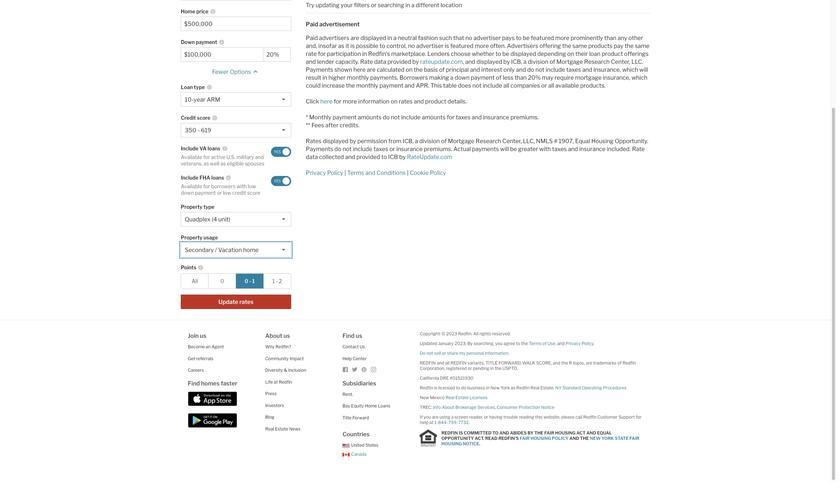 Task type: describe. For each thing, give the bounding box(es) containing it.
insofar
[[318, 42, 337, 49]]

or inside available for borrowers with low down payment or low credit score
[[217, 190, 222, 196]]

1 vertical spatial monthly
[[356, 82, 378, 89]]

, inside , and displayed by icb, a division of mortgage research center, llc. payments shown here are calculated on the basis of principal and interest only and do not include taxes and insurance, which will result in higher monthly payments. borrowers making a down payment of less than 20% may require mortgage insurance, which could increase the monthly payment and apr. this table does not include all companies or all available products.
[[463, 58, 464, 65]]

paid for paid advertisement
[[306, 21, 318, 28]]

2 horizontal spatial be
[[523, 34, 530, 41]]

1 horizontal spatial advertiser
[[474, 34, 501, 41]]

do inside the rates displayed by permission from icb, a division of mortgage research center, llc, nmls # 1907, equal housing opportunity. payments do not include taxes or insurance premiums. actual payments will be greater with taxes and insurance included. rate data collected and provided to icb by
[[335, 146, 341, 153]]

1 vertical spatial advertiser
[[416, 42, 444, 49]]

redfin is licensed to do business in new york as redfin real estate. ny standard operating procedures
[[420, 386, 627, 391]]

diversity & inclusion button
[[265, 368, 306, 373]]

fair inside redfin is committed to and abides by the fair housing act and equal opportunity act. read redfin's
[[544, 431, 554, 436]]

the up the borrowers
[[414, 66, 423, 73]]

2 horizontal spatial is
[[445, 42, 449, 49]]

help
[[343, 356, 352, 362]]

2 horizontal spatial all
[[548, 82, 554, 89]]

loans for include fha loans
[[211, 175, 224, 181]]

available for active u.s. military and veterans, as well as eligible spouses
[[181, 154, 265, 167]]

info
[[433, 405, 441, 411]]

1 horizontal spatial policy
[[430, 169, 446, 176]]

rateupdate.com
[[407, 154, 452, 160]]

include down interest
[[483, 82, 502, 89]]

1 vertical spatial which
[[632, 74, 648, 81]]

1 horizontal spatial all
[[473, 331, 479, 337]]

1 horizontal spatial terms
[[529, 341, 542, 347]]

or right filters
[[371, 2, 377, 8]]

equity
[[351, 404, 364, 409]]

redfin is committed to and abides by the fair housing act and equal opportunity act. read redfin's
[[442, 431, 612, 441]]

advertisers
[[319, 34, 349, 41]]

title forward button
[[343, 415, 369, 421]]

reader,
[[469, 415, 483, 420]]

division inside the rates displayed by permission from icb, a division of mortgage research center, llc, nmls # 1907, equal housing opportunity. payments do not include taxes or insurance premiums. actual payments will be greater with taxes and insurance included. rate data collected and provided to icb by
[[419, 138, 440, 145]]

#01521930
[[450, 376, 474, 381]]

0 horizontal spatial policy
[[327, 169, 343, 176]]

, and displayed by icb, a division of mortgage research center, llc. payments shown here are calculated on the basis of principal and interest only and do not include taxes and insurance, which will result in higher monthly payments. borrowers making a down payment of less than 20% may require mortgage insurance, which could increase the monthly payment and apr. this table does not include all companies or all available products.
[[306, 58, 648, 89]]

in right searching
[[406, 2, 410, 8]]

1 vertical spatial estate
[[275, 427, 288, 432]]

a inside if you are using a screen reader, or having trouble reading this website, please call redfin customer support for help at
[[451, 415, 454, 420]]

increase
[[322, 82, 345, 89]]

taxes down the permission
[[374, 146, 388, 153]]

0 horizontal spatial more
[[343, 98, 357, 105]]

for inside * monthly payment amounts do not include amounts for taxes and insurance premiums. ** fees after credits.
[[447, 114, 455, 121]]

and up 'mortgage'
[[582, 66, 592, 73]]

after
[[326, 122, 339, 129]]

protection
[[519, 405, 540, 411]]

displayed down advertisers
[[511, 50, 536, 57]]

rate inside the rates displayed by permission from icb, a division of mortgage research center, llc, nmls # 1907, equal housing opportunity. payments do not include taxes or insurance premiums. actual payments will be greater with taxes and insurance included. rate data collected and provided to icb by
[[632, 146, 645, 153]]

- for 0
[[249, 278, 251, 285]]

only
[[504, 66, 515, 73]]

press button
[[265, 391, 277, 397]]

0 vertical spatial rates
[[399, 98, 413, 105]]

new york state fair housing notice
[[442, 436, 640, 447]]

here inside , and displayed by icb, a division of mortgage research center, llc. payments shown here are calculated on the basis of principal and interest only and do not include taxes and insurance, which will result in higher monthly payments. borrowers making a down payment of less than 20% may require mortgage insurance, which could increase the monthly payment and apr. this table does not include all companies or all available products.
[[354, 66, 366, 73]]

advertisement
[[319, 21, 360, 28]]

1 horizontal spatial housing
[[531, 436, 551, 441]]

1 horizontal spatial information
[[485, 351, 509, 356]]

credits.
[[340, 122, 360, 129]]

1 vertical spatial more
[[475, 42, 489, 49]]

and right score,
[[553, 361, 561, 366]]

taxes inside , and displayed by icb, a division of mortgage research center, llc. payments shown here are calculated on the basis of principal and interest only and do not include taxes and insurance, which will result in higher monthly payments. borrowers making a down payment of less than 20% may require mortgage insurance, which could increase the monthly payment and apr. this table does not include all companies or all available products.
[[567, 66, 581, 73]]

of left use
[[543, 341, 547, 347]]

january
[[438, 341, 454, 347]]

of down depending
[[550, 58, 555, 65]]

the down any
[[625, 42, 634, 49]]

if you are using a screen reader, or having trouble reading this website, please call redfin customer support for help at
[[420, 415, 642, 426]]

for right here link
[[334, 98, 342, 105]]

and down sell
[[437, 361, 444, 366]]

and down apr.
[[414, 98, 424, 105]]

or inside if you are using a screen reader, or having trouble reading this website, please call redfin customer support for help at
[[484, 415, 488, 420]]

u.s.
[[227, 154, 235, 160]]

and left conditions
[[366, 169, 376, 176]]

option group containing all
[[181, 274, 291, 289]]

0 horizontal spatial terms
[[347, 169, 364, 176]]

the right increase
[[346, 82, 355, 89]]

insurance inside * monthly payment amounts do not include amounts for taxes and insurance premiums. ** fees after credits.
[[483, 114, 509, 121]]

displayed inside the rates displayed by permission from icb, a division of mortgage research center, llc, nmls # 1907, equal housing opportunity. payments do not include taxes or insurance premiums. actual payments will be greater with taxes and insurance included. rate data collected and provided to icb by
[[323, 138, 349, 145]]

blog button
[[265, 415, 275, 420]]

0 horizontal spatial here
[[320, 98, 333, 105]]

click
[[306, 98, 319, 105]]

1 horizontal spatial is
[[434, 386, 438, 391]]

updated january 2023: by searching, you agree to the terms of use , and privacy policy .
[[420, 341, 595, 347]]

do not sell or share my personal information .
[[420, 351, 509, 356]]

try updating your filters or searching in a different location
[[306, 2, 462, 8]]

please
[[562, 415, 575, 420]]

Down payment text field
[[184, 51, 260, 58]]

and down the borrowers
[[405, 82, 415, 89]]

1 horizontal spatial the
[[580, 436, 589, 441]]

this
[[431, 82, 442, 89]]

to up redfin's at the left top of page
[[380, 42, 385, 49]]

0 horizontal spatial fair
[[520, 436, 530, 441]]

0 vertical spatial insurance,
[[594, 66, 621, 73]]

capacity.
[[336, 58, 359, 65]]

displayed inside , and displayed by icb, a division of mortgage research center, llc. payments shown here are calculated on the basis of principal and interest only and do not include taxes and insurance, which will result in higher monthly payments. borrowers making a down payment of less than 20% may require mortgage insurance, which could increase the monthly payment and apr. this table does not include all companies or all available products.
[[477, 58, 502, 65]]

the right agree
[[521, 341, 528, 347]]

All radio
[[181, 274, 209, 289]]

conditions
[[377, 169, 406, 176]]

title
[[486, 361, 498, 366]]

. down committed
[[479, 441, 481, 447]]

mexico
[[430, 395, 445, 401]]

down payment element
[[263, 35, 287, 47]]

1 vertical spatial home
[[365, 404, 377, 409]]

and right collected
[[345, 154, 355, 160]]

350 - 619
[[185, 127, 211, 134]]

download the redfin app on the apple app store image
[[188, 392, 237, 406]]

not right does
[[473, 82, 482, 89]]

payments inside , and displayed by icb, a division of mortgage research center, llc. payments shown here are calculated on the basis of principal and interest only and do not include taxes and insurance, which will result in higher monthly payments. borrowers making a down payment of less than 20% may require mortgage insurance, which could increase the monthly payment and apr. this table does not include all companies or all available products.
[[306, 66, 333, 73]]

1 amounts from the left
[[358, 114, 382, 121]]

of inside redfin and all redfin variants, title forward, walk score, and the r logos, are trademarks of redfin corporation, registered or pending in the uspto.
[[618, 361, 622, 366]]

. up trademarks
[[594, 341, 595, 347]]

or inside , and displayed by icb, a division of mortgage research center, llc. payments shown here are calculated on the basis of principal and interest only and do not include taxes and insurance, which will result in higher monthly payments. borrowers making a down payment of less than 20% may require mortgage insurance, which could increase the monthly payment and apr. this table does not include all companies or all available products.
[[541, 82, 547, 89]]

payment down payments.
[[380, 82, 404, 89]]

0 vertical spatial real
[[531, 386, 540, 391]]

redfin's
[[368, 50, 390, 57]]

. down agree
[[509, 351, 509, 356]]

inclusion
[[288, 368, 306, 373]]

us for about us
[[284, 333, 290, 340]]

2 | from the left
[[407, 169, 409, 176]]

1 - 2 radio
[[263, 274, 291, 289]]

by inside , and displayed by icb, a division of mortgage research center, llc. payments shown here are calculated on the basis of principal and interest only and do not include taxes and insurance, which will result in higher monthly payments. borrowers making a down payment of less than 20% may require mortgage insurance, which could increase the monthly payment and apr. this table does not include all companies or all available products.
[[504, 58, 510, 65]]

do inside * monthly payment amounts do not include amounts for taxes and insurance premiums. ** fees after credits.
[[383, 114, 390, 121]]

find us
[[343, 333, 362, 340]]

2 vertical spatial ,
[[495, 405, 496, 411]]

1 horizontal spatial low
[[248, 183, 256, 190]]

0 vertical spatial no
[[466, 34, 472, 41]]

or inside the rates displayed by permission from icb, a division of mortgage research center, llc, nmls # 1907, equal housing opportunity. payments do not include taxes or insurance premiums. actual payments will be greater with taxes and insurance included. rate data collected and provided to icb by
[[390, 146, 395, 153]]

2 horizontal spatial and
[[587, 431, 596, 436]]

- for 350
[[198, 127, 200, 134]]

get referrals
[[188, 356, 213, 362]]

1 | from the left
[[345, 169, 346, 176]]

trec: info about brokerage services , consumer protection notice
[[420, 405, 555, 411]]

mortgage inside the rates displayed by permission from icb, a division of mortgage research center, llc, nmls # 1907, equal housing opportunity. payments do not include taxes or insurance premiums. actual payments will be greater with taxes and insurance included. rate data collected and provided to icb by
[[448, 138, 475, 145]]

#
[[554, 138, 558, 145]]

share
[[447, 351, 459, 356]]

1 vertical spatial about
[[442, 405, 455, 411]]

redfin down &
[[279, 380, 292, 385]]

payment down interest
[[471, 74, 495, 81]]

brokerage
[[456, 405, 477, 411]]

offering
[[540, 42, 561, 49]]

or inside redfin and all redfin variants, title forward, walk score, and the r logos, are trademarks of redfin corporation, registered or pending in the uspto.
[[468, 366, 472, 372]]

1 vertical spatial privacy
[[566, 341, 581, 347]]

0 vertical spatial you
[[495, 341, 503, 347]]

redfin instagram image
[[371, 367, 377, 373]]

1 same from the left
[[573, 42, 587, 49]]

for inside available for active u.s. military and veterans, as well as eligible spouses
[[203, 154, 210, 160]]

to up advertisers
[[516, 34, 522, 41]]

life
[[265, 380, 273, 385]]

0 horizontal spatial privacy policy link
[[306, 169, 343, 176]]

credit
[[232, 190, 246, 196]]

* monthly payment amounts do not include amounts for taxes and insurance premiums. ** fees after credits.
[[306, 114, 539, 129]]

payments inside the rates displayed by permission from icb, a division of mortgage research center, llc, nmls # 1907, equal housing opportunity. payments do not include taxes or insurance premiums. actual payments will be greater with taxes and insurance included. rate data collected and provided to icb by
[[306, 146, 333, 153]]

act.
[[475, 436, 485, 441]]

redfin inside redfin and all redfin variants, title forward, walk score, and the r logos, are trademarks of redfin corporation, registered or pending in the uspto.
[[623, 361, 636, 366]]

include up may
[[546, 66, 565, 73]]

will inside , and displayed by icb, a division of mortgage research center, llc. payments shown here are calculated on the basis of principal and interest only and do not include taxes and insurance, which will result in higher monthly payments. borrowers making a down payment of less than 20% may require mortgage insurance, which could increase the monthly payment and apr. this table does not include all companies or all available products.
[[640, 66, 648, 73]]

credit
[[181, 115, 196, 121]]

payment inside available for borrowers with low down payment or low credit score
[[195, 190, 216, 196]]

Down payment text field
[[267, 51, 288, 58]]

redfin for and
[[420, 361, 436, 366]]

for inside if you are using a screen reader, or having trouble reading this website, please call redfin customer support for help at
[[636, 415, 642, 420]]

logos,
[[573, 361, 585, 366]]

1 vertical spatial real
[[446, 395, 455, 401]]

not right do
[[427, 351, 433, 356]]

find for find homes faster
[[188, 380, 200, 387]]

2 horizontal spatial ,
[[556, 341, 557, 347]]

redfin right york
[[516, 386, 530, 391]]

provided inside the rates displayed by permission from icb, a division of mortgage research center, llc, nmls # 1907, equal housing opportunity. payments do not include taxes or insurance premiums. actual payments will be greater with taxes and insurance included. rate data collected and provided to icb by
[[357, 154, 380, 160]]

displayed up possible
[[361, 34, 386, 41]]

by right icb
[[399, 154, 406, 160]]

consumer protection notice link
[[497, 405, 555, 411]]

and down 1907,
[[568, 146, 578, 153]]

payment right down
[[196, 39, 217, 45]]

filters
[[354, 2, 370, 8]]

0 for 0 - 1
[[245, 278, 248, 285]]

as inside paid advertisers are displayed in a neutral fashion such that no advertiser pays to be featured more prominently than any other and, insofar as it is possible to control, no advertiser is featured more often. advertisers offering the same products pay the same rate for participation in redfin's marketplace. lenders choose whether to be displayed depending on their loan product offerings and lender capacity. rate data provided by
[[338, 42, 344, 49]]

screen
[[455, 415, 468, 420]]

redfin twitter image
[[352, 367, 358, 373]]

llc,
[[523, 138, 535, 145]]

download the redfin app from the google play store image
[[188, 414, 237, 428]]

reading
[[519, 415, 534, 420]]

of left less
[[496, 74, 502, 81]]

join
[[188, 333, 199, 340]]

whether
[[472, 50, 495, 57]]

my
[[459, 351, 466, 356]]

us for join us
[[200, 333, 206, 340]]

include fha loans
[[181, 175, 224, 181]]

0 horizontal spatial featured
[[450, 42, 474, 49]]

as down active
[[221, 161, 226, 167]]

the left r
[[562, 361, 568, 366]]

1 horizontal spatial and
[[570, 436, 579, 441]]

standard
[[563, 386, 581, 391]]

0 vertical spatial more
[[555, 34, 570, 41]]

619
[[201, 127, 211, 134]]

2 same from the left
[[635, 42, 650, 49]]

redfin inside if you are using a screen reader, or having trouble reading this website, please call redfin customer support for help at
[[583, 415, 597, 420]]

property type element
[[181, 200, 288, 212]]

to down #01521930
[[456, 386, 460, 391]]

payment inside * monthly payment amounts do not include amounts for taxes and insurance premiums. ** fees after credits.
[[333, 114, 357, 121]]

property for quadplex (4 unit)
[[181, 204, 203, 210]]

using
[[440, 415, 450, 420]]

1 horizontal spatial new
[[491, 386, 500, 391]]

down inside , and displayed by icb, a division of mortgage research center, llc. payments shown here are calculated on the basis of principal and interest only and do not include taxes and insurance, which will result in higher monthly payments. borrowers making a down payment of less than 20% may require mortgage insurance, which could increase the monthly payment and apr. this table does not include all companies or all available products.
[[455, 74, 470, 81]]

diversity & inclusion
[[265, 368, 306, 373]]

0 horizontal spatial is
[[351, 42, 355, 49]]

apr.
[[416, 82, 429, 89]]

0 horizontal spatial low
[[223, 190, 231, 196]]

1 - 2
[[273, 278, 282, 285]]

credit score
[[181, 115, 210, 121]]

and right use
[[557, 341, 565, 347]]

not inside the rates displayed by permission from icb, a division of mortgage research center, llc, nmls # 1907, equal housing opportunity. payments do not include taxes or insurance premiums. actual payments will be greater with taxes and insurance included. rate data collected and provided to icb by
[[343, 146, 352, 153]]

rates inside button
[[240, 299, 254, 306]]

and right "only"
[[516, 66, 526, 73]]

r
[[569, 361, 572, 366]]

redfin for is
[[442, 431, 458, 436]]

data inside paid advertisers are displayed in a neutral fashion such that no advertiser pays to be featured more prominently than any other and, insofar as it is possible to control, no advertiser is featured more often. advertisers offering the same products pay the same rate for participation in redfin's marketplace. lenders choose whether to be displayed depending on their loan product offerings and lender capacity. rate data provided by
[[374, 58, 386, 65]]

an
[[206, 344, 211, 350]]

year
[[194, 96, 206, 103]]

in right business
[[486, 386, 490, 391]]

the left uspto.
[[495, 366, 502, 372]]

0 horizontal spatial no
[[408, 42, 415, 49]]

0 vertical spatial monthly
[[347, 74, 369, 81]]

and inside available for active u.s. military and veterans, as well as eligible spouses
[[255, 154, 264, 160]]

fair housing policy link
[[520, 436, 569, 441]]

taxes down #
[[552, 146, 567, 153]]

center, inside , and displayed by icb, a division of mortgage research center, llc. payments shown here are calculated on the basis of principal and interest only and do not include taxes and insurance, which will result in higher monthly payments. borrowers making a down payment of less than 20% may require mortgage insurance, which could increase the monthly payment and apr. this table does not include all companies or all available products.
[[611, 58, 630, 65]]

you inside if you are using a screen reader, or having trouble reading this website, please call redfin customer support for help at
[[424, 415, 431, 420]]

participation
[[327, 50, 361, 57]]

0 horizontal spatial privacy
[[306, 169, 326, 176]]

get
[[188, 356, 195, 362]]

at inside if you are using a screen reader, or having trouble reading this website, please call redfin customer support for help at
[[430, 420, 434, 426]]

0 vertical spatial featured
[[531, 34, 554, 41]]

well
[[210, 161, 220, 167]]

center
[[353, 356, 367, 362]]

on inside , and displayed by icb, a division of mortgage research center, llc. payments shown here are calculated on the basis of principal and interest only and do not include taxes and insurance, which will result in higher monthly payments. borrowers making a down payment of less than 20% may require mortgage insurance, which could increase the monthly payment and apr. this table does not include all companies or all available products.
[[406, 66, 413, 73]]

california
[[420, 376, 439, 381]]

are inside redfin and all redfin variants, title forward, walk score, and the r logos, are trademarks of redfin corporation, registered or pending in the uspto.
[[586, 361, 593, 366]]

and inside paid advertisers are displayed in a neutral fashion such that no advertiser pays to be featured more prominently than any other and, insofar as it is possible to control, no advertiser is featured more often. advertisers offering the same products pay the same rate for participation in redfin's marketplace. lenders choose whether to be displayed depending on their loan product offerings and lender capacity. rate data provided by
[[306, 58, 316, 65]]

0 horizontal spatial be
[[503, 50, 509, 57]]

10-
[[185, 96, 194, 103]]

us for find us
[[356, 333, 362, 340]]

0 horizontal spatial at
[[274, 380, 278, 385]]

find homes faster
[[188, 380, 237, 387]]

0 horizontal spatial information
[[358, 98, 390, 105]]

collected
[[319, 154, 344, 160]]

help center button
[[343, 356, 367, 362]]

a up table
[[450, 74, 454, 81]]

of down rateupdate.com
[[439, 66, 445, 73]]

redfin?
[[276, 344, 291, 350]]

0 vertical spatial home
[[181, 8, 195, 15]]

opportunity.
[[615, 138, 649, 145]]

may
[[542, 74, 554, 81]]

0 horizontal spatial about
[[265, 333, 282, 340]]

agree
[[504, 341, 515, 347]]

pay
[[614, 42, 624, 49]]

premiums. inside * monthly payment amounts do not include amounts for taxes and insurance premiums. ** fees after credits.
[[511, 114, 539, 121]]

do down #01521930
[[461, 386, 467, 391]]

fashion
[[418, 34, 438, 41]]

1 vertical spatial insurance,
[[603, 74, 631, 81]]

a inside paid advertisers are displayed in a neutral fashion such that no advertiser pays to be featured more prominently than any other and, insofar as it is possible to control, no advertiser is featured more often. advertisers offering the same products pay the same rate for participation in redfin's marketplace. lenders choose whether to be displayed depending on their loan product offerings and lender capacity. rate data provided by
[[394, 34, 397, 41]]

with inside available for borrowers with low down payment or low credit score
[[237, 183, 247, 190]]

usage
[[204, 235, 218, 241]]

updating
[[316, 2, 340, 8]]

research inside the rates displayed by permission from icb, a division of mortgage research center, llc, nmls # 1907, equal housing opportunity. payments do not include taxes or insurance premiums. actual payments will be greater with taxes and insurance included. rate data collected and provided to icb by
[[476, 138, 501, 145]]

or right sell
[[442, 351, 446, 356]]

trouble
[[504, 415, 518, 420]]

and down choose
[[465, 58, 475, 65]]

0 - 1 radio
[[236, 274, 264, 289]]

. right screen
[[469, 420, 470, 426]]

get referrals button
[[188, 356, 213, 362]]

rent.
[[343, 392, 353, 397]]

division inside , and displayed by icb, a division of mortgage research center, llc. payments shown here are calculated on the basis of principal and interest only and do not include taxes and insurance, which will result in higher monthly payments. borrowers making a down payment of less than 20% may require mortgage insurance, which could increase the monthly payment and apr. this table does not include all companies or all available products.
[[528, 58, 549, 65]]

a down advertisers
[[524, 58, 527, 65]]

to right agree
[[516, 341, 521, 347]]

1 vertical spatial privacy policy link
[[566, 341, 594, 347]]

personal
[[467, 351, 484, 356]]

in down possible
[[362, 50, 367, 57]]

0 radio
[[208, 274, 236, 289]]



Task type: locate. For each thing, give the bounding box(es) containing it.
1 vertical spatial include
[[181, 175, 199, 181]]

0 vertical spatial new
[[491, 386, 500, 391]]

2 vertical spatial real
[[265, 427, 274, 432]]

by down "marketplace."
[[413, 58, 419, 65]]

score up 619
[[197, 115, 210, 121]]

/
[[215, 247, 217, 254]]

why redfin?
[[265, 344, 291, 350]]

include down veterans,
[[181, 175, 199, 181]]

icb, inside , and displayed by icb, a division of mortgage research center, llc. payments shown here are calculated on the basis of principal and interest only and do not include taxes and insurance, which will result in higher monthly payments. borrowers making a down payment of less than 20% may require mortgage insurance, which could increase the monthly payment and apr. this table does not include all companies or all available products.
[[511, 58, 522, 65]]

0 for 0
[[221, 278, 224, 285]]

premiums. up rateupdate.com
[[424, 146, 452, 153]]

available inside available for borrowers with low down payment or low credit score
[[181, 183, 202, 190]]

1 include from the top
[[181, 146, 199, 152]]

details.
[[448, 98, 467, 105]]

with down nmls
[[539, 146, 551, 153]]

privacy
[[306, 169, 326, 176], [566, 341, 581, 347]]

monthly down shown
[[347, 74, 369, 81]]

us up 'us'
[[356, 333, 362, 340]]

2 us from the left
[[284, 333, 290, 340]]

become an agent
[[188, 344, 224, 350]]

marketplace.
[[391, 50, 426, 57]]

title
[[343, 415, 352, 421]]

3 us from the left
[[356, 333, 362, 340]]

and down rate at the left top of page
[[306, 58, 316, 65]]

1 vertical spatial all
[[473, 331, 479, 337]]

not up collected
[[343, 146, 352, 153]]

- left 619
[[198, 127, 200, 134]]

0 horizontal spatial rate
[[360, 58, 373, 65]]

at right life
[[274, 380, 278, 385]]

2 horizontal spatial more
[[555, 34, 570, 41]]

and
[[500, 431, 509, 436], [587, 431, 596, 436], [570, 436, 579, 441]]

redfin facebook image
[[343, 367, 348, 373]]

1 horizontal spatial same
[[635, 42, 650, 49]]

property usage element
[[181, 230, 288, 243]]

price
[[196, 8, 209, 15]]

are inside , and displayed by icb, a division of mortgage research center, llc. payments shown here are calculated on the basis of principal and interest only and do not include taxes and insurance, which will result in higher monthly payments. borrowers making a down payment of less than 20% may require mortgage insurance, which could increase the monthly payment and apr. this table does not include all companies or all available products.
[[367, 66, 376, 73]]

mortgage
[[557, 58, 583, 65], [448, 138, 475, 145]]

rate inside paid advertisers are displayed in a neutral fashion such that no advertiser pays to be featured more prominently than any other and, insofar as it is possible to control, no advertiser is featured more often. advertisers offering the same products pay the same rate for participation in redfin's marketplace. lenders choose whether to be displayed depending on their loan product offerings and lender capacity. rate data provided by
[[360, 58, 373, 65]]

property up secondary
[[181, 235, 203, 241]]

1 property from the top
[[181, 204, 203, 210]]

title forward
[[343, 415, 369, 421]]

home left loans
[[365, 404, 377, 409]]

redfin down 1-844-759-7732 "link"
[[442, 431, 458, 436]]

housing inside redfin is committed to and abides by the fair housing act and equal opportunity act. read redfin's
[[555, 431, 576, 436]]

borrowers
[[400, 74, 428, 81]]

no up "marketplace."
[[408, 42, 415, 49]]

will down llc.
[[640, 66, 648, 73]]

rate
[[306, 50, 317, 57]]

0 vertical spatial privacy policy link
[[306, 169, 343, 176]]

1 horizontal spatial premiums.
[[511, 114, 539, 121]]

score inside available for borrowers with low down payment or low credit score
[[247, 190, 260, 196]]

are inside paid advertisers are displayed in a neutral fashion such that no advertiser pays to be featured more prominently than any other and, insofar as it is possible to control, no advertiser is featured more often. advertisers offering the same products pay the same rate for participation in redfin's marketplace. lenders choose whether to be displayed depending on their loan product offerings and lender capacity. rate data provided by
[[351, 34, 359, 41]]

as
[[338, 42, 344, 49], [204, 161, 209, 167], [221, 161, 226, 167], [511, 386, 516, 391]]

0 vertical spatial at
[[274, 380, 278, 385]]

2 horizontal spatial on
[[567, 50, 574, 57]]

type for 10-
[[194, 84, 205, 90]]

privacy policy link down collected
[[306, 169, 343, 176]]

choose
[[451, 50, 471, 57]]

real estate licenses link
[[446, 395, 488, 401]]

life at redfin button
[[265, 380, 292, 385]]

than inside paid advertisers are displayed in a neutral fashion such that no advertiser pays to be featured more prominently than any other and, insofar as it is possible to control, no advertiser is featured more often. advertisers offering the same products pay the same rate for participation in redfin's marketplace. lenders choose whether to be displayed depending on their loan product offerings and lender capacity. rate data provided by
[[605, 34, 617, 41]]

1 horizontal spatial |
[[407, 169, 409, 176]]

same up offerings
[[635, 42, 650, 49]]

or down may
[[541, 82, 547, 89]]

1 horizontal spatial estate
[[456, 395, 469, 401]]

property for secondary / vacation home
[[181, 235, 203, 241]]

1 paid from the top
[[306, 21, 318, 28]]

0 horizontal spatial find
[[188, 380, 200, 387]]

more down increase
[[343, 98, 357, 105]]

will inside the rates displayed by permission from icb, a division of mortgage research center, llc, nmls # 1907, equal housing opportunity. payments do not include taxes or insurance premiums. actual payments will be greater with taxes and insurance included. rate data collected and provided to icb by
[[500, 146, 509, 153]]

1 vertical spatial be
[[503, 50, 509, 57]]

do
[[527, 66, 534, 73], [383, 114, 390, 121], [335, 146, 341, 153], [461, 386, 467, 391]]

0 horizontal spatial score
[[197, 115, 210, 121]]

Home price text field
[[184, 21, 288, 28]]

for inside available for borrowers with low down payment or low credit score
[[203, 183, 210, 190]]

terms left use
[[529, 341, 542, 347]]

0 up update rates button
[[245, 278, 248, 285]]

provided
[[388, 58, 411, 65], [357, 154, 380, 160]]

secondary / vacation home
[[185, 247, 259, 254]]

estate left news
[[275, 427, 288, 432]]

0 vertical spatial on
[[567, 50, 574, 57]]

0 vertical spatial about
[[265, 333, 282, 340]]

0 vertical spatial division
[[528, 58, 549, 65]]

1 horizontal spatial with
[[539, 146, 551, 153]]

taxes inside * monthly payment amounts do not include amounts for taxes and insurance premiums. ** fees after credits.
[[456, 114, 471, 121]]

0 horizontal spatial and
[[500, 431, 509, 436]]

insurance, up products.
[[603, 74, 631, 81]]

redfin right call
[[583, 415, 597, 420]]

and left interest
[[470, 66, 480, 73]]

2 vertical spatial be
[[510, 146, 517, 153]]

0 horizontal spatial with
[[237, 183, 247, 190]]

blog
[[265, 415, 275, 420]]

0 vertical spatial product
[[602, 50, 623, 57]]

1 horizontal spatial real
[[446, 395, 455, 401]]

do inside , and displayed by icb, a division of mortgage research center, llc. payments shown here are calculated on the basis of principal and interest only and do not include taxes and insurance, which will result in higher monthly payments. borrowers making a down payment of less than 20% may require mortgage insurance, which could increase the monthly payment and apr. this table does not include all companies or all available products.
[[527, 66, 534, 73]]

than up companies
[[515, 74, 527, 81]]

2 horizontal spatial us
[[356, 333, 362, 340]]

not up '20%'
[[536, 66, 545, 73]]

life at redfin
[[265, 380, 292, 385]]

insurance up payments
[[483, 114, 509, 121]]

1 horizontal spatial score
[[247, 190, 260, 196]]

loans for include va loans
[[208, 146, 220, 152]]

referrals
[[196, 356, 213, 362]]

mortgage
[[575, 74, 602, 81]]

1 horizontal spatial no
[[466, 34, 472, 41]]

0 horizontal spatial ,
[[463, 58, 464, 65]]

find for find us
[[343, 333, 355, 340]]

2 property from the top
[[181, 235, 203, 241]]

0 vertical spatial mortgage
[[557, 58, 583, 65]]

1 vertical spatial product
[[425, 98, 446, 105]]

0 horizontal spatial amounts
[[358, 114, 382, 121]]

0 vertical spatial paid
[[306, 21, 318, 28]]

data
[[374, 58, 386, 65], [306, 154, 318, 160]]

payments down rates
[[306, 146, 333, 153]]

1 inside option
[[252, 278, 255, 285]]

vacation
[[218, 247, 242, 254]]

loans
[[208, 146, 220, 152], [211, 175, 224, 181]]

1 horizontal spatial rate
[[632, 146, 645, 153]]

icb, inside the rates displayed by permission from icb, a division of mortgage research center, llc, nmls # 1907, equal housing opportunity. payments do not include taxes or insurance premiums. actual payments will be greater with taxes and insurance included. rate data collected and provided to icb by
[[403, 138, 414, 145]]

2 available from the top
[[181, 183, 202, 190]]

privacy up r
[[566, 341, 581, 347]]

here link
[[320, 98, 333, 105]]

a left different
[[412, 2, 415, 8]]

1 horizontal spatial amounts
[[422, 114, 446, 121]]

- inside 'option'
[[276, 278, 278, 285]]

0 horizontal spatial center,
[[503, 138, 522, 145]]

2 horizontal spatial policy
[[582, 341, 594, 347]]

1 vertical spatial division
[[419, 138, 440, 145]]

0 horizontal spatial estate
[[275, 427, 288, 432]]

if
[[420, 415, 423, 420]]

2 horizontal spatial insurance
[[579, 146, 606, 153]]

- up update rates button
[[249, 278, 251, 285]]

0 horizontal spatial than
[[515, 74, 527, 81]]

for inside paid advertisers are displayed in a neutral fashion such that no advertiser pays to be featured more prominently than any other and, insofar as it is possible to control, no advertiser is featured more often. advertisers offering the same products pay the same rate for participation in redfin's marketplace. lenders choose whether to be displayed depending on their loan product offerings and lender capacity. rate data provided by
[[318, 50, 326, 57]]

be left greater
[[510, 146, 517, 153]]

the right offering
[[562, 42, 571, 49]]

loans up active
[[208, 146, 220, 152]]

rate down redfin's at the left top of page
[[360, 58, 373, 65]]

1 horizontal spatial center,
[[611, 58, 630, 65]]

in inside redfin and all redfin variants, title forward, walk score, and the r logos, are trademarks of redfin corporation, registered or pending in the uspto.
[[490, 366, 494, 372]]

dre
[[440, 376, 449, 381]]

canadian flag image
[[343, 453, 350, 457]]

0 horizontal spatial home
[[181, 8, 195, 15]]

housing
[[555, 431, 576, 436], [531, 436, 551, 441], [442, 441, 462, 447]]

ny
[[556, 386, 562, 391]]

center, down pay in the top of the page
[[611, 58, 630, 65]]

rate
[[360, 58, 373, 65], [632, 146, 645, 153]]

include for include fha loans
[[181, 175, 199, 181]]

1 vertical spatial rate
[[632, 146, 645, 153]]

center,
[[611, 58, 630, 65], [503, 138, 522, 145]]

loan
[[589, 50, 601, 57]]

new up "trec:"
[[420, 395, 429, 401]]

0 vertical spatial privacy
[[306, 169, 326, 176]]

0 horizontal spatial research
[[476, 138, 501, 145]]

0 horizontal spatial icb,
[[403, 138, 414, 145]]

displayed
[[361, 34, 386, 41], [511, 50, 536, 57], [477, 58, 502, 65], [323, 138, 349, 145]]

careers button
[[188, 368, 204, 373]]

1 horizontal spatial 0
[[245, 278, 248, 285]]

0 vertical spatial icb,
[[511, 58, 522, 65]]

paid inside paid advertisers are displayed in a neutral fashion such that no advertiser pays to be featured more prominently than any other and, insofar as it is possible to control, no advertiser is featured more often. advertisers offering the same products pay the same rate for participation in redfin's marketplace. lenders choose whether to be displayed depending on their loan product offerings and lender capacity. rate data provided by
[[306, 34, 318, 41]]

1 vertical spatial available
[[181, 183, 202, 190]]

1 0 from the left
[[221, 278, 224, 285]]

information up title
[[485, 351, 509, 356]]

0 horizontal spatial insurance
[[397, 146, 423, 153]]

a inside the rates displayed by permission from icb, a division of mortgage research center, llc, nmls # 1907, equal housing opportunity. payments do not include taxes or insurance premiums. actual payments will be greater with taxes and insurance included. rate data collected and provided to icb by
[[415, 138, 418, 145]]

0 vertical spatial data
[[374, 58, 386, 65]]

in
[[406, 2, 410, 8], [388, 34, 392, 41], [362, 50, 367, 57], [323, 74, 327, 81], [490, 366, 494, 372], [486, 386, 490, 391]]

property usage
[[181, 235, 218, 241]]

options
[[230, 69, 251, 76]]

1 vertical spatial terms
[[529, 341, 542, 347]]

quadplex
[[185, 216, 211, 223]]

paid up and,
[[306, 34, 318, 41]]

0 horizontal spatial us
[[200, 333, 206, 340]]

is down such
[[445, 42, 449, 49]]

include inside the rates displayed by permission from icb, a division of mortgage research center, llc, nmls # 1907, equal housing opportunity. payments do not include taxes or insurance premiums. actual payments will be greater with taxes and insurance included. rate data collected and provided to icb by
[[353, 146, 372, 153]]

- for 1
[[276, 278, 278, 285]]

1 horizontal spatial icb,
[[511, 58, 522, 65]]

1 inside 'option'
[[273, 278, 275, 285]]

score,
[[536, 361, 552, 366]]

1 us from the left
[[200, 333, 206, 340]]

or down "borrowers"
[[217, 190, 222, 196]]

1 1 from the left
[[252, 278, 255, 285]]

1 vertical spatial center,
[[503, 138, 522, 145]]

you down reserved.
[[495, 341, 503, 347]]

terms
[[347, 169, 364, 176], [529, 341, 542, 347]]

redfin down california
[[420, 386, 433, 391]]

1 horizontal spatial data
[[374, 58, 386, 65]]

fair
[[544, 431, 554, 436], [520, 436, 530, 441], [630, 436, 640, 441]]

option group
[[181, 274, 291, 289]]

rates down the borrowers
[[399, 98, 413, 105]]

do up collected
[[335, 146, 341, 153]]

1 vertical spatial mortgage
[[448, 138, 475, 145]]

and inside * monthly payment amounts do not include amounts for taxes and insurance premiums. ** fees after credits.
[[472, 114, 482, 121]]

to
[[493, 431, 499, 436]]

center, inside the rates displayed by permission from icb, a division of mortgage research center, llc, nmls # 1907, equal housing opportunity. payments do not include taxes or insurance premiums. actual payments will be greater with taxes and insurance included. rate data collected and provided to icb by
[[503, 138, 522, 145]]

1 horizontal spatial us
[[284, 333, 290, 340]]

data down redfin's at the left top of page
[[374, 58, 386, 65]]

insurance
[[483, 114, 509, 121], [397, 146, 423, 153], [579, 146, 606, 153]]

0 horizontal spatial division
[[419, 138, 440, 145]]

than inside , and displayed by icb, a division of mortgage research center, llc. payments shown here are calculated on the basis of principal and interest only and do not include taxes and insurance, which will result in higher monthly payments. borrowers making a down payment of less than 20% may require mortgage insurance, which could increase the monthly payment and apr. this table does not include all companies or all available products.
[[515, 74, 527, 81]]

paid down try
[[306, 21, 318, 28]]

mortgage inside , and displayed by icb, a division of mortgage research center, llc. payments shown here are calculated on the basis of principal and interest only and do not include taxes and insurance, which will result in higher monthly payments. borrowers making a down payment of less than 20% may require mortgage insurance, which could increase the monthly payment and apr. this table does not include all companies or all available products.
[[557, 58, 583, 65]]

0 horizontal spatial real
[[265, 427, 274, 432]]

do
[[420, 351, 426, 356]]

paid advertisers are displayed in a neutral fashion such that no advertiser pays to be featured more prominently than any other and, insofar as it is possible to control, no advertiser is featured more often. advertisers offering the same products pay the same rate for participation in redfin's marketplace. lenders choose whether to be displayed depending on their loan product offerings and lender capacity. rate data provided by
[[306, 34, 650, 65]]

military
[[237, 154, 254, 160]]

1 vertical spatial property
[[181, 235, 203, 241]]

here down capacity.
[[354, 66, 366, 73]]

countries
[[343, 431, 370, 438]]

type for quadplex
[[204, 204, 215, 210]]

featured up choose
[[450, 42, 474, 49]]

become
[[188, 344, 205, 350]]

making
[[429, 74, 449, 81]]

as left it
[[338, 42, 344, 49]]

join us
[[188, 333, 206, 340]]

insurance, down loan
[[594, 66, 621, 73]]

0 vertical spatial score
[[197, 115, 210, 121]]

1 horizontal spatial be
[[510, 146, 517, 153]]

displayed up interest
[[477, 58, 502, 65]]

0 vertical spatial premiums.
[[511, 114, 539, 121]]

equal
[[575, 138, 590, 145]]

product inside paid advertisers are displayed in a neutral fashion such that no advertiser pays to be featured more prominently than any other and, insofar as it is possible to control, no advertiser is featured more often. advertisers offering the same products pay the same rate for participation in redfin's marketplace. lenders choose whether to be displayed depending on their loan product offerings and lender capacity. rate data provided by
[[602, 50, 623, 57]]

ny standard operating procedures link
[[556, 386, 627, 391]]

down
[[181, 39, 195, 45]]

by
[[413, 58, 419, 65], [504, 58, 510, 65], [350, 138, 356, 145], [399, 154, 406, 160]]

research inside , and displayed by icb, a division of mortgage research center, llc. payments shown here are calculated on the basis of principal and interest only and do not include taxes and insurance, which will result in higher monthly payments. borrowers making a down payment of less than 20% may require mortgage insurance, which could increase the monthly payment and apr. this table does not include all companies or all available products.
[[584, 58, 610, 65]]

not inside * monthly payment amounts do not include amounts for taxes and insurance premiums. ** fees after credits.
[[391, 114, 400, 121]]

- inside option
[[249, 278, 251, 285]]

score
[[197, 115, 210, 121], [247, 190, 260, 196]]

on down payments.
[[391, 98, 398, 105]]

about up using
[[442, 405, 455, 411]]

2 payments from the top
[[306, 146, 333, 153]]

a
[[412, 2, 415, 8], [394, 34, 397, 41], [524, 58, 527, 65], [450, 74, 454, 81], [415, 138, 418, 145], [451, 415, 454, 420]]

estate
[[456, 395, 469, 401], [275, 427, 288, 432]]

be
[[523, 34, 530, 41], [503, 50, 509, 57], [510, 146, 517, 153]]

home
[[243, 247, 259, 254]]

1 vertical spatial featured
[[450, 42, 474, 49]]

include inside * monthly payment amounts do not include amounts for taxes and insurance premiums. ** fees after credits.
[[401, 114, 421, 121]]

1 horizontal spatial all
[[504, 82, 509, 89]]

1 available from the top
[[181, 154, 202, 160]]

the inside redfin is committed to and abides by the fair housing act and equal opportunity act. read redfin's
[[535, 431, 544, 436]]

division down depending
[[528, 58, 549, 65]]

available inside available for active u.s. military and veterans, as well as eligible spouses
[[181, 154, 202, 160]]

va
[[200, 146, 207, 152]]

to inside the rates displayed by permission from icb, a division of mortgage research center, llc, nmls # 1907, equal housing opportunity. payments do not include taxes or insurance premiums. actual payments will be greater with taxes and insurance included. rate data collected and provided to icb by
[[381, 154, 387, 160]]

0 inside option
[[245, 278, 248, 285]]

update
[[219, 299, 238, 306]]

redfin down my
[[451, 361, 467, 366]]

lenders
[[428, 50, 450, 57]]

by up "only"
[[504, 58, 510, 65]]

about us
[[265, 333, 290, 340]]

in right result
[[323, 74, 327, 81]]

here
[[354, 66, 366, 73], [320, 98, 333, 105]]

to down often.
[[496, 50, 501, 57]]

featured up offering
[[531, 34, 554, 41]]

1 horizontal spatial find
[[343, 333, 355, 340]]

housing inside new york state fair housing notice
[[442, 441, 462, 447]]

| left terms and conditions link
[[345, 169, 346, 176]]

down payment
[[181, 39, 217, 45]]

0 vertical spatial here
[[354, 66, 366, 73]]

unit)
[[218, 216, 230, 223]]

1 horizontal spatial fair
[[544, 431, 554, 436]]

other
[[629, 34, 643, 41]]

(4
[[212, 216, 217, 223]]

why
[[265, 344, 275, 350]]

of inside the rates displayed by permission from icb, a division of mortgage research center, llc, nmls # 1907, equal housing opportunity. payments do not include taxes or insurance premiums. actual payments will be greater with taxes and insurance included. rate data collected and provided to icb by
[[441, 138, 447, 145]]

are inside if you are using a screen reader, or having trouble reading this website, please call redfin customer support for help at
[[432, 415, 439, 420]]

a up "control,"
[[394, 34, 397, 41]]

available for veterans,
[[181, 154, 202, 160]]

available for payment
[[181, 183, 202, 190]]

1 vertical spatial with
[[237, 183, 247, 190]]

with inside the rates displayed by permission from icb, a division of mortgage research center, llc, nmls # 1907, equal housing opportunity. payments do not include taxes or insurance premiums. actual payments will be greater with taxes and insurance included. rate data collected and provided to icb by
[[539, 146, 551, 153]]

all inside all option
[[192, 278, 198, 285]]

policy
[[552, 436, 569, 441]]

on inside paid advertisers are displayed in a neutral fashion such that no advertiser pays to be featured more prominently than any other and, insofar as it is possible to control, no advertiser is featured more often. advertisers offering the same products pay the same rate for participation in redfin's marketplace. lenders choose whether to be displayed depending on their loan product offerings and lender capacity. rate data provided by
[[567, 50, 574, 57]]

the left new
[[580, 436, 589, 441]]

privacy policy | terms and conditions | cookie policy
[[306, 169, 446, 176]]

redfin right trademarks
[[623, 361, 636, 366]]

us flag image
[[343, 444, 350, 448]]

searching,
[[474, 341, 494, 347]]

2 vertical spatial on
[[391, 98, 398, 105]]

in up "control,"
[[388, 34, 392, 41]]

do down click here for more information on rates and product details.
[[383, 114, 390, 121]]

2023:
[[455, 341, 467, 347]]

2 1 from the left
[[273, 278, 275, 285]]

and right to
[[500, 431, 509, 436]]

State, City, County, ZIP search field
[[181, 0, 291, 0]]

principal
[[446, 66, 469, 73]]

paid for paid advertisers are displayed in a neutral fashion such that no advertiser pays to be featured more prominently than any other and, insofar as it is possible to control, no advertiser is featured more often. advertisers offering the same products pay the same rate for participation in redfin's marketplace. lenders choose whether to be displayed depending on their loan product offerings and lender capacity. rate data provided by
[[306, 34, 318, 41]]

terms of use link
[[529, 341, 556, 347]]

by down credits.
[[350, 138, 356, 145]]

2 include from the top
[[181, 175, 199, 181]]

all inside redfin and all redfin variants, title forward, walk score, and the r logos, are trademarks of redfin corporation, registered or pending in the uspto.
[[445, 361, 450, 366]]

less
[[503, 74, 514, 81]]

prominently
[[571, 34, 603, 41]]

policy up logos,
[[582, 341, 594, 347]]

1 vertical spatial rates
[[240, 299, 254, 306]]

0 up the update in the bottom of the page
[[221, 278, 224, 285]]

1 vertical spatial here
[[320, 98, 333, 105]]

from
[[389, 138, 402, 145]]

as right york
[[511, 386, 516, 391]]

1 vertical spatial new
[[420, 395, 429, 401]]

1 horizontal spatial ,
[[495, 405, 496, 411]]

low down spouses
[[248, 183, 256, 190]]

all down points
[[192, 278, 198, 285]]

0 horizontal spatial |
[[345, 169, 346, 176]]

2 paid from the top
[[306, 34, 318, 41]]

redfin inside redfin is committed to and abides by the fair housing act and equal opportunity act. read redfin's
[[442, 431, 458, 436]]

redfin pinterest image
[[361, 367, 367, 373]]

control,
[[387, 42, 407, 49]]

amounts up credits.
[[358, 114, 382, 121]]

and up the rates displayed by permission from icb, a division of mortgage research center, llc, nmls # 1907, equal housing opportunity. payments do not include taxes or insurance premiums. actual payments will be greater with taxes and insurance included. rate data collected and provided to icb by on the top of the page
[[472, 114, 482, 121]]

1 payments from the top
[[306, 66, 333, 73]]

0 horizontal spatial provided
[[357, 154, 380, 160]]

0 vertical spatial which
[[622, 66, 638, 73]]

be up advertisers
[[523, 34, 530, 41]]

uspto.
[[503, 366, 518, 372]]

are up payments.
[[367, 66, 376, 73]]

fair inside new york state fair housing notice
[[630, 436, 640, 441]]

available down include fha loans
[[181, 183, 202, 190]]

call
[[576, 415, 583, 420]]

in inside , and displayed by icb, a division of mortgage research center, llc. payments shown here are calculated on the basis of principal and interest only and do not include taxes and insurance, which will result in higher monthly payments. borrowers making a down payment of less than 20% may require mortgage insurance, which could increase the monthly payment and apr. this table does not include all companies or all available products.
[[323, 74, 327, 81]]

down up does
[[455, 74, 470, 81]]

trec:
[[420, 405, 432, 411]]

center, left llc,
[[503, 138, 522, 145]]

equal housing opportunity image
[[420, 430, 437, 447]]

0 horizontal spatial new
[[420, 395, 429, 401]]

provided inside paid advertisers are displayed in a neutral fashion such that no advertiser pays to be featured more prominently than any other and, insofar as it is possible to control, no advertiser is featured more often. advertisers offering the same products pay the same rate for participation in redfin's marketplace. lenders choose whether to be displayed depending on their loan product offerings and lender capacity. rate data provided by
[[388, 58, 411, 65]]

the right by
[[535, 431, 544, 436]]

property up quadplex
[[181, 204, 203, 210]]

of right trademarks
[[618, 361, 622, 366]]

1 horizontal spatial about
[[442, 405, 455, 411]]

displayed down after
[[323, 138, 349, 145]]

0 horizontal spatial on
[[391, 98, 398, 105]]

1 vertical spatial research
[[476, 138, 501, 145]]

0 vertical spatial provided
[[388, 58, 411, 65]]

0 horizontal spatial 0
[[221, 278, 224, 285]]

loan type
[[181, 84, 205, 90]]

fair housing policy and the
[[520, 436, 590, 441]]

by inside paid advertisers are displayed in a neutral fashion such that no advertiser pays to be featured more prominently than any other and, insofar as it is possible to control, no advertiser is featured more often. advertisers offering the same products pay the same rate for participation in redfin's marketplace. lenders choose whether to be displayed depending on their loan product offerings and lender capacity. rate data provided by
[[413, 58, 419, 65]]

data inside the rates displayed by permission from icb, a division of mortgage research center, llc, nmls # 1907, equal housing opportunity. payments do not include taxes or insurance premiums. actual payments will be greater with taxes and insurance included. rate data collected and provided to icb by
[[306, 154, 318, 160]]

0 inside radio
[[221, 278, 224, 285]]

as left well
[[204, 161, 209, 167]]

premiums. inside the rates displayed by permission from icb, a division of mortgage research center, llc, nmls # 1907, equal housing opportunity. payments do not include taxes or insurance premiums. actual payments will be greater with taxes and insurance included. rate data collected and provided to icb by
[[424, 146, 452, 153]]

down inside available for borrowers with low down payment or low credit score
[[181, 190, 194, 196]]

mortgage down their
[[557, 58, 583, 65]]

estate up info about brokerage services link on the right bottom of the page
[[456, 395, 469, 401]]

featured
[[531, 34, 554, 41], [450, 42, 474, 49]]

include for include va loans
[[181, 146, 199, 152]]

2 amounts from the left
[[422, 114, 446, 121]]

be inside the rates displayed by permission from icb, a division of mortgage research center, llc, nmls # 1907, equal housing opportunity. payments do not include taxes or insurance premiums. actual payments will be greater with taxes and insurance included. rate data collected and provided to icb by
[[510, 146, 517, 153]]

2 0 from the left
[[245, 278, 248, 285]]



Task type: vqa. For each thing, say whether or not it's contained in the screenshot.
score to the left
yes



